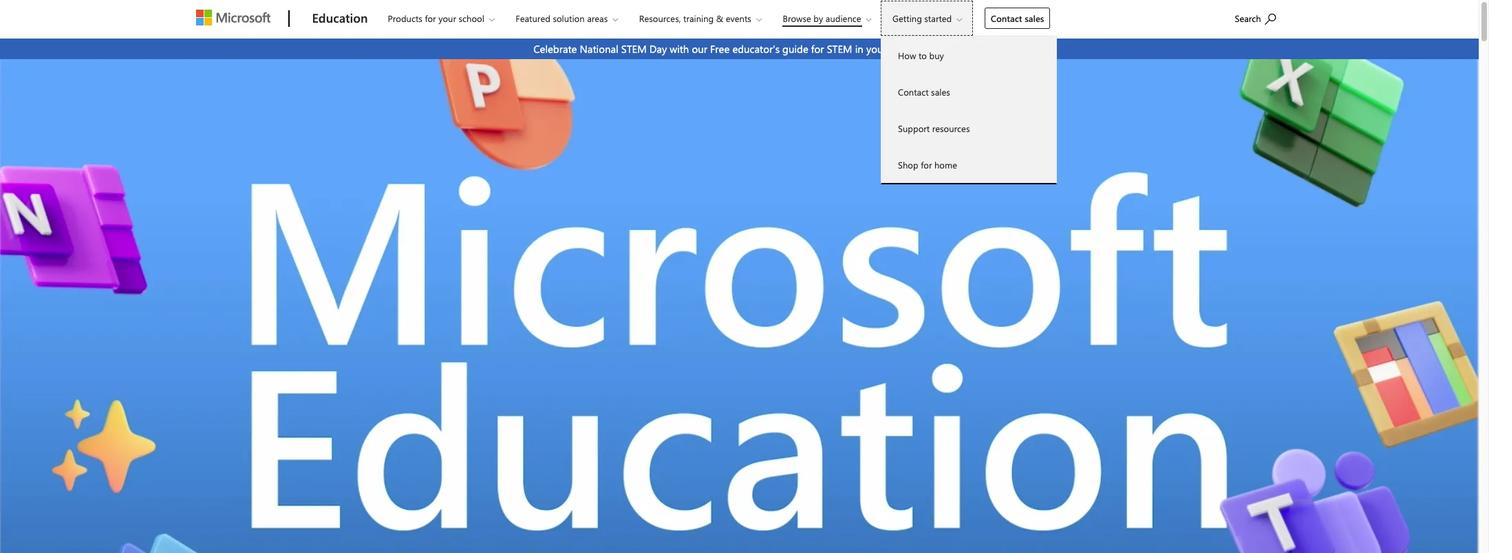 Task type: locate. For each thing, give the bounding box(es) containing it.
day
[[650, 42, 667, 56]]

sales
[[1025, 12, 1044, 24], [931, 86, 950, 98]]

1 horizontal spatial for
[[811, 42, 824, 56]]

shop for home link
[[882, 147, 1057, 183]]

0 horizontal spatial contact sales
[[898, 86, 950, 98]]

education
[[312, 10, 368, 26]]

contact up how to buy link
[[991, 12, 1022, 24]]

1 vertical spatial for
[[811, 42, 824, 56]]

2 horizontal spatial for
[[921, 159, 932, 171]]

1 horizontal spatial contact sales
[[991, 12, 1044, 24]]

stem left day
[[621, 42, 647, 56]]

support resources link
[[882, 110, 1057, 147]]

0 horizontal spatial sales
[[931, 86, 950, 98]]

how
[[898, 50, 916, 61]]

your
[[439, 12, 456, 24], [866, 42, 887, 56]]

Search search field
[[1228, 2, 1290, 33]]

for for shop
[[921, 159, 932, 171]]

contact sales link up resources
[[882, 74, 1057, 110]]

contact sales up how to buy link
[[991, 12, 1044, 24]]

1 stem from the left
[[621, 42, 647, 56]]

shop for home
[[898, 159, 957, 171]]

browse
[[783, 12, 811, 24]]

resources, training & events button
[[628, 1, 773, 36]]

for right products on the left top
[[425, 12, 436, 24]]

0 vertical spatial contact
[[991, 12, 1022, 24]]

started
[[925, 12, 952, 24]]

contact sales down to
[[898, 86, 950, 98]]

1 horizontal spatial stem
[[827, 42, 852, 56]]

for inside shop for home link
[[921, 159, 932, 171]]

1 horizontal spatial your
[[866, 42, 887, 56]]

products for your school
[[388, 12, 484, 24]]

celebrate national stem day with our free educator's guide for stem in your classroom >
[[534, 42, 945, 56]]

national
[[580, 42, 619, 56]]

products
[[388, 12, 422, 24]]

getting started button
[[881, 1, 973, 36]]

0 vertical spatial sales
[[1025, 12, 1044, 24]]

audience
[[826, 12, 861, 24]]

shop
[[898, 159, 919, 171]]

your left school
[[439, 12, 456, 24]]

search
[[1235, 12, 1261, 24]]

for right guide
[[811, 42, 824, 56]]

0 horizontal spatial your
[[439, 12, 456, 24]]

free
[[710, 42, 730, 56]]

0 horizontal spatial contact
[[898, 86, 929, 98]]

for inside celebrate national stem day with our free educator's guide for stem in your classroom > link
[[811, 42, 824, 56]]

2 vertical spatial for
[[921, 159, 932, 171]]

0 horizontal spatial for
[[425, 12, 436, 24]]

for inside products for your school 'dropdown button'
[[425, 12, 436, 24]]

your right in
[[866, 42, 887, 56]]

contact
[[991, 12, 1022, 24], [898, 86, 929, 98]]

1 vertical spatial contact sales
[[898, 86, 950, 98]]

1 vertical spatial contact sales link
[[882, 74, 1057, 110]]

&
[[716, 12, 723, 24]]

1 horizontal spatial sales
[[1025, 12, 1044, 24]]

contact up support
[[898, 86, 929, 98]]

contact sales link
[[985, 8, 1051, 29], [882, 74, 1057, 110]]

1 vertical spatial your
[[866, 42, 887, 56]]

featured solution areas button
[[504, 1, 629, 36]]

contact sales
[[991, 12, 1044, 24], [898, 86, 950, 98]]

stem left in
[[827, 42, 852, 56]]

training
[[683, 12, 714, 24]]

0 horizontal spatial stem
[[621, 42, 647, 56]]

for right shop
[[921, 159, 932, 171]]

support resources
[[898, 123, 970, 134]]

browse by audience
[[783, 12, 861, 24]]

for
[[425, 12, 436, 24], [811, 42, 824, 56], [921, 159, 932, 171]]

0 vertical spatial your
[[439, 12, 456, 24]]

stem
[[621, 42, 647, 56], [827, 42, 852, 56]]

0 vertical spatial contact sales
[[991, 12, 1044, 24]]

contact sales link up how to buy link
[[985, 8, 1051, 29]]

support
[[898, 123, 930, 134]]

in
[[855, 42, 864, 56]]

our
[[692, 42, 707, 56]]

0 vertical spatial for
[[425, 12, 436, 24]]

celebrate
[[534, 42, 577, 56]]



Task type: vqa. For each thing, say whether or not it's contained in the screenshot.
the Featured solution areas
yes



Task type: describe. For each thing, give the bounding box(es) containing it.
educator's
[[733, 42, 780, 56]]

your inside 'dropdown button'
[[439, 12, 456, 24]]

home
[[935, 159, 957, 171]]

featured solution areas
[[516, 12, 608, 24]]

celebrate national stem day with our free educator's guide for stem in your classroom > link
[[0, 39, 1479, 59]]

with
[[670, 42, 689, 56]]

browse by audience button
[[771, 1, 883, 36]]

products for your school button
[[376, 1, 506, 36]]

contact sales for top contact sales link
[[991, 12, 1044, 24]]

for for products
[[425, 12, 436, 24]]

to
[[919, 50, 927, 61]]

how to buy link
[[882, 37, 1057, 74]]

search button
[[1229, 2, 1282, 33]]

getting started
[[893, 12, 952, 24]]

contact sales for bottom contact sales link
[[898, 86, 950, 98]]

how to buy
[[898, 50, 944, 61]]

resources, training & events
[[639, 12, 751, 24]]

school
[[459, 12, 484, 24]]

1 horizontal spatial contact
[[991, 12, 1022, 24]]

education link
[[305, 1, 375, 38]]

guide
[[783, 42, 809, 56]]

solution
[[553, 12, 585, 24]]

0 vertical spatial contact sales link
[[985, 8, 1051, 29]]

>
[[938, 42, 945, 56]]

buy
[[929, 50, 944, 61]]

resources,
[[639, 12, 681, 24]]

2 stem from the left
[[827, 42, 852, 56]]

microsoft image
[[196, 10, 270, 25]]

events
[[726, 12, 751, 24]]

1 vertical spatial sales
[[931, 86, 950, 98]]

areas
[[587, 12, 608, 24]]

getting
[[893, 12, 922, 24]]

classroom
[[890, 42, 936, 56]]

resources
[[932, 123, 970, 134]]

featured
[[516, 12, 550, 24]]

1 vertical spatial contact
[[898, 86, 929, 98]]

by
[[814, 12, 823, 24]]



